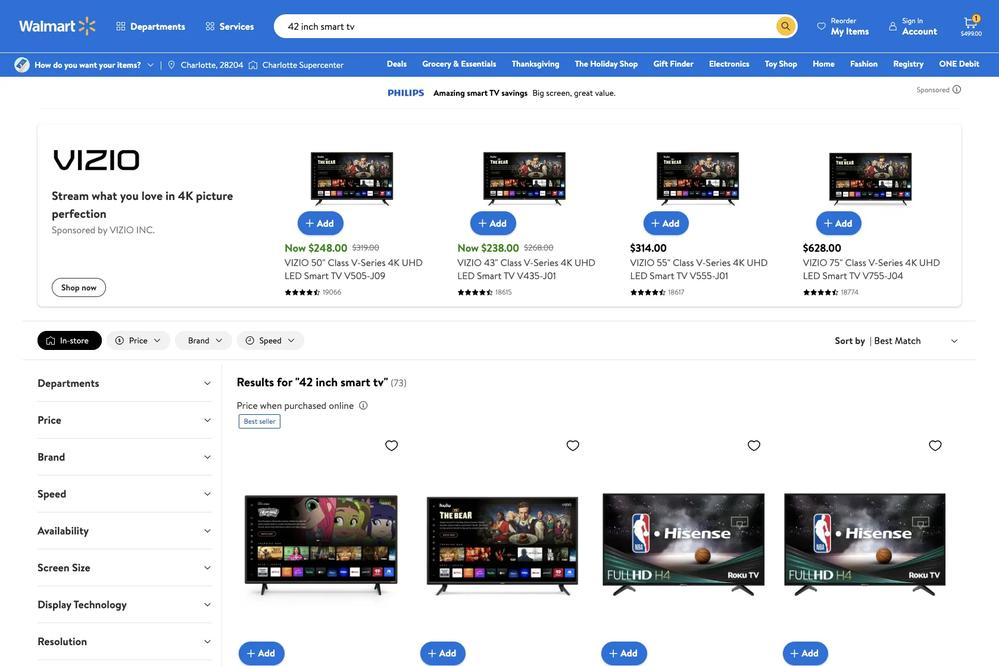 Task type: describe. For each thing, give the bounding box(es) containing it.
speed inside sort and filter section element
[[259, 335, 282, 347]]

best for best match
[[874, 334, 893, 347]]

finder
[[670, 58, 694, 70]]

$238.00
[[481, 241, 519, 255]]

75"
[[830, 256, 843, 269]]

uhd inside now $248.00 $319.00 vizio 50" class v-series 4k uhd led smart tv v505-j09
[[402, 256, 423, 269]]

brand tab
[[28, 439, 222, 475]]

you for love
[[120, 188, 139, 204]]

smart inside $314.00 vizio 55" class v-series 4k uhd led smart tv v555-j01
[[650, 269, 675, 282]]

1 horizontal spatial sponsored
[[917, 84, 950, 94]]

inch
[[316, 374, 338, 390]]

1 vertical spatial brand button
[[28, 439, 222, 475]]

perfection
[[52, 205, 107, 222]]

search icon image
[[781, 21, 791, 31]]

$628.00
[[803, 241, 841, 255]]

sponsored inside stream what you love in 4k picture perfection sponsored by vizio inc.
[[52, 223, 95, 236]]

supercenter
[[299, 59, 344, 71]]

size
[[72, 560, 90, 575]]

(73)
[[391, 376, 407, 390]]

thanksgiving link
[[507, 57, 565, 70]]

50"
[[311, 256, 325, 269]]

v555-
[[690, 269, 715, 282]]

home link
[[808, 57, 840, 70]]

results for "42 inch smart tv" (73)
[[237, 374, 407, 390]]

tv"
[[373, 374, 388, 390]]

v505-
[[344, 269, 370, 282]]

shop now
[[61, 282, 97, 294]]

tv inside $628.00 vizio 75" class v-series 4k uhd led smart tv v755-j04
[[849, 269, 861, 282]]

seller
[[259, 416, 276, 426]]

j04
[[888, 269, 904, 282]]

4k inside now $248.00 $319.00 vizio 50" class v-series 4k uhd led smart tv v505-j09
[[388, 256, 400, 269]]

j01 inside $314.00 vizio 55" class v-series 4k uhd led smart tv v555-j01
[[715, 269, 728, 282]]

now
[[82, 282, 97, 294]]

0 vertical spatial brand button
[[175, 331, 232, 350]]

walmart image
[[19, 17, 96, 36]]

deals
[[387, 58, 407, 70]]

$499.00
[[961, 29, 982, 38]]

series inside $314.00 vizio 55" class v-series 4k uhd led smart tv v555-j01
[[706, 256, 731, 269]]

55"
[[657, 256, 671, 269]]

departments button
[[28, 365, 222, 401]]

results
[[237, 374, 274, 390]]

holiday
[[590, 58, 618, 70]]

one debit link
[[934, 57, 985, 70]]

do
[[53, 59, 62, 71]]

vizio inside the 'now $238.00 $268.00 vizio 43" class v-series 4k uhd led smart tv v435-j01'
[[458, 256, 482, 269]]

tv inside now $248.00 $319.00 vizio 50" class v-series 4k uhd led smart tv v505-j09
[[331, 269, 342, 282]]

&
[[453, 58, 459, 70]]

display
[[38, 597, 71, 612]]

display technology button
[[28, 587, 222, 623]]

picture
[[196, 188, 233, 204]]

when
[[260, 399, 282, 412]]

class inside $314.00 vizio 55" class v-series 4k uhd led smart tv v555-j01
[[673, 256, 694, 269]]

price when purchased online
[[237, 399, 354, 412]]

items?
[[117, 59, 141, 71]]

smart
[[341, 374, 370, 390]]

inc.
[[136, 223, 155, 236]]

resolution tab
[[28, 624, 222, 660]]

technology
[[74, 597, 127, 612]]

shop inside the holiday shop link
[[620, 58, 638, 70]]

departments inside dropdown button
[[38, 376, 99, 391]]

sign
[[903, 15, 916, 25]]

one
[[939, 58, 957, 70]]

1 $499.00
[[961, 13, 982, 38]]

tv inside $314.00 vizio 55" class v-series 4k uhd led smart tv v555-j01
[[677, 269, 688, 282]]

registry link
[[888, 57, 929, 70]]

one debit walmart+
[[939, 58, 980, 86]]

gift
[[654, 58, 668, 70]]

match
[[895, 334, 921, 347]]

series inside $628.00 vizio 75" class v-series 4k uhd led smart tv v755-j04
[[878, 256, 903, 269]]

sign in to add to favorites list, hisense 43" class 1080p fhd led roku smart tv h4030f series (43h4030f3) image
[[928, 438, 943, 453]]

you for want
[[64, 59, 77, 71]]

essentials
[[461, 58, 496, 70]]

charlotte,
[[181, 59, 218, 71]]

walmart+ link
[[939, 74, 985, 87]]

the holiday shop
[[575, 58, 638, 70]]

resolution
[[38, 634, 87, 649]]

4k inside $314.00 vizio 55" class v-series 4k uhd led smart tv v555-j01
[[733, 256, 745, 269]]

in
[[918, 15, 923, 25]]

display technology tab
[[28, 587, 222, 623]]

the holiday shop link
[[570, 57, 643, 70]]

1 vertical spatial speed button
[[28, 476, 222, 512]]

0 horizontal spatial |
[[160, 59, 162, 71]]

home
[[813, 58, 835, 70]]

deals link
[[382, 57, 412, 70]]

your
[[99, 59, 115, 71]]

departments button
[[106, 12, 195, 40]]

j01 inside the 'now $238.00 $268.00 vizio 43" class v-series 4k uhd led smart tv v435-j01'
[[543, 269, 556, 282]]

vizio 43" class v-series 4k uhd led smart tv v435-j01 image
[[420, 434, 585, 656]]

sign in to add to favorites list, vizio 43" class d-series fhd led smart tv d43f-j04 image
[[385, 438, 399, 453]]

sort by |
[[835, 334, 872, 347]]

v755-
[[863, 269, 888, 282]]

reorder my items
[[831, 15, 869, 37]]

sign in account
[[903, 15, 937, 37]]

1
[[975, 13, 978, 23]]

sign in to add to favorites list, vizio 43" class v-series 4k uhd led smart tv v435-j01 image
[[566, 438, 580, 453]]

$314.00
[[630, 241, 667, 255]]

hisense 40" class 1080p fhd led lcd roku smart tv h4030f series (40h4030f1) image
[[602, 434, 766, 656]]

thanksgiving
[[512, 58, 560, 70]]

shop inside toy shop link
[[779, 58, 798, 70]]

how do you want your items?
[[35, 59, 141, 71]]

price inside tab
[[38, 413, 61, 428]]

items
[[846, 24, 869, 37]]

price button inside sort and filter section element
[[107, 331, 170, 350]]

speed inside tab
[[38, 487, 66, 501]]

led inside now $248.00 $319.00 vizio 50" class v-series 4k uhd led smart tv v505-j09
[[285, 269, 302, 282]]

tv inside the 'now $238.00 $268.00 vizio 43" class v-series 4k uhd led smart tv v435-j01'
[[504, 269, 515, 282]]

screen size
[[38, 560, 90, 575]]

gift finder link
[[648, 57, 699, 70]]

v- inside now $248.00 $319.00 vizio 50" class v-series 4k uhd led smart tv v505-j09
[[351, 256, 361, 269]]

now $248.00 $319.00 vizio 50" class v-series 4k uhd led smart tv v505-j09
[[285, 241, 423, 282]]

uhd inside the 'now $238.00 $268.00 vizio 43" class v-series 4k uhd led smart tv v435-j01'
[[575, 256, 596, 269]]

best for best seller
[[244, 416, 258, 426]]

v- inside $314.00 vizio 55" class v-series 4k uhd led smart tv v555-j01
[[696, 256, 706, 269]]

availability tab
[[28, 513, 222, 549]]

grocery
[[422, 58, 451, 70]]

vizio inside $314.00 vizio 55" class v-series 4k uhd led smart tv v555-j01
[[630, 256, 655, 269]]

 image for how do you want your items?
[[14, 57, 30, 73]]

availability button
[[28, 513, 222, 549]]

vizio inside stream what you love in 4k picture perfection sponsored by vizio inc.
[[110, 223, 134, 236]]

best seller
[[244, 416, 276, 426]]



Task type: vqa. For each thing, say whether or not it's contained in the screenshot.
Beautiful Fluted TV Stand for TV's up to 70" by Drew Barrymore, Warm Honey Finish - image 3 of 12
no



Task type: locate. For each thing, give the bounding box(es) containing it.
0 vertical spatial price button
[[107, 331, 170, 350]]

by right the sort
[[855, 334, 865, 347]]

sponsored
[[917, 84, 950, 94], [52, 223, 95, 236]]

brand inside sort and filter section element
[[188, 335, 209, 347]]

uhd inside $628.00 vizio 75" class v-series 4k uhd led smart tv v755-j04
[[919, 256, 940, 269]]

vizio inside now $248.00 $319.00 vizio 50" class v-series 4k uhd led smart tv v505-j09
[[285, 256, 309, 269]]

3 uhd from the left
[[747, 256, 768, 269]]

smart up "19066"
[[304, 269, 329, 282]]

class inside $628.00 vizio 75" class v-series 4k uhd led smart tv v755-j04
[[845, 256, 867, 269]]

price tab
[[28, 402, 222, 438]]

0 vertical spatial |
[[160, 59, 162, 71]]

add to cart image
[[303, 216, 317, 230], [475, 216, 490, 230], [821, 216, 835, 230], [244, 647, 258, 661], [425, 647, 439, 661], [788, 647, 802, 661]]

speed button up availability tab
[[28, 476, 222, 512]]

walmart+
[[944, 74, 980, 86]]

sort
[[835, 334, 853, 347]]

series down $319.00
[[361, 256, 386, 269]]

uhd right "v555-"
[[747, 256, 768, 269]]

in
[[165, 188, 175, 204]]

"42
[[295, 374, 313, 390]]

what
[[92, 188, 117, 204]]

1 horizontal spatial shop
[[620, 58, 638, 70]]

tv
[[331, 269, 342, 282], [504, 269, 515, 282], [677, 269, 688, 282], [849, 269, 861, 282]]

2 horizontal spatial price
[[237, 399, 258, 412]]

1 led from the left
[[285, 269, 302, 282]]

0 vertical spatial price
[[129, 335, 148, 347]]

4k right j09 at the left top of page
[[388, 256, 400, 269]]

1 horizontal spatial you
[[120, 188, 139, 204]]

smart up 18617
[[650, 269, 675, 282]]

electronics
[[709, 58, 750, 70]]

v- down "$268.00"
[[524, 256, 534, 269]]

0 horizontal spatial best
[[244, 416, 258, 426]]

1 now from the left
[[285, 241, 306, 255]]

4 v- from the left
[[869, 256, 878, 269]]

series inside the 'now $238.00 $268.00 vizio 43" class v-series 4k uhd led smart tv v435-j01'
[[534, 256, 559, 269]]

purchased
[[284, 399, 327, 412]]

| left the best match
[[870, 334, 872, 347]]

0 horizontal spatial sponsored
[[52, 223, 95, 236]]

3 class from the left
[[673, 256, 694, 269]]

screen size button
[[28, 550, 222, 586]]

class down $248.00
[[328, 256, 349, 269]]

 image right '28204'
[[248, 59, 258, 71]]

v435-
[[517, 269, 543, 282]]

0 horizontal spatial add to cart image
[[606, 647, 621, 661]]

tv up 18774 at the top
[[849, 269, 861, 282]]

now for now $238.00
[[458, 241, 479, 255]]

18617
[[668, 287, 685, 297]]

led inside the 'now $238.00 $268.00 vizio 43" class v-series 4k uhd led smart tv v435-j01'
[[458, 269, 475, 282]]

you inside stream what you love in 4k picture perfection sponsored by vizio inc.
[[120, 188, 139, 204]]

4k right in on the left of page
[[178, 188, 193, 204]]

add
[[317, 217, 334, 230], [490, 217, 507, 230], [663, 217, 680, 230], [835, 217, 852, 230], [258, 647, 275, 660], [439, 647, 456, 660], [621, 647, 638, 660], [802, 647, 819, 660]]

best left seller on the left of page
[[244, 416, 258, 426]]

18774
[[841, 287, 859, 297]]

0 vertical spatial speed button
[[237, 331, 304, 350]]

1 vertical spatial |
[[870, 334, 872, 347]]

v- left j04
[[869, 256, 878, 269]]

uhd right j04
[[919, 256, 940, 269]]

registry
[[893, 58, 924, 70]]

1 horizontal spatial add to cart image
[[648, 216, 663, 230]]

speed
[[259, 335, 282, 347], [38, 487, 66, 501]]

tv up 18617
[[677, 269, 688, 282]]

brand
[[188, 335, 209, 347], [38, 450, 65, 465]]

2 led from the left
[[458, 269, 475, 282]]

you left love at left
[[120, 188, 139, 204]]

vizio inc. image
[[52, 133, 141, 187]]

4 series from the left
[[878, 256, 903, 269]]

departments up items?
[[130, 20, 185, 33]]

sponsored left ad disclaimer and feedback for skylinedisplayad image
[[917, 84, 950, 94]]

1 smart from the left
[[304, 269, 329, 282]]

v- inside the 'now $238.00 $268.00 vizio 43" class v-series 4k uhd led smart tv v435-j01'
[[524, 256, 534, 269]]

electronics link
[[704, 57, 755, 70]]

resolution button
[[28, 624, 222, 660]]

1 vertical spatial price button
[[28, 402, 222, 438]]

4 led from the left
[[803, 269, 820, 282]]

vizio left "50"" on the top left of page
[[285, 256, 309, 269]]

4 class from the left
[[845, 256, 867, 269]]

brand for the topmost 'brand' dropdown button
[[188, 335, 209, 347]]

4k right v435-
[[561, 256, 572, 269]]

1 horizontal spatial now
[[458, 241, 479, 255]]

gift finder
[[654, 58, 694, 70]]

2 smart from the left
[[477, 269, 502, 282]]

shop inside shop now link
[[61, 282, 80, 294]]

vizio down $628.00
[[803, 256, 828, 269]]

1 vertical spatial by
[[855, 334, 865, 347]]

speed button up for
[[237, 331, 304, 350]]

3 smart from the left
[[650, 269, 675, 282]]

best match
[[874, 334, 921, 347]]

v- down $319.00
[[351, 256, 361, 269]]

2 class from the left
[[501, 256, 522, 269]]

1 series from the left
[[361, 256, 386, 269]]

class
[[328, 256, 349, 269], [501, 256, 522, 269], [673, 256, 694, 269], [845, 256, 867, 269]]

3 v- from the left
[[696, 256, 706, 269]]

1 v- from the left
[[351, 256, 361, 269]]

1 vertical spatial speed
[[38, 487, 66, 501]]

0 horizontal spatial price
[[38, 413, 61, 428]]

led inside $314.00 vizio 55" class v-series 4k uhd led smart tv v555-j01
[[630, 269, 648, 282]]

sign in to add to favorites list, hisense 40" class 1080p fhd led lcd roku smart tv h4030f series (40h4030f1) image
[[747, 438, 761, 453]]

shop right toy on the top of the page
[[779, 58, 798, 70]]

availability
[[38, 524, 89, 538]]

speed up for
[[259, 335, 282, 347]]

tv up 18615
[[504, 269, 515, 282]]

price button up departments dropdown button
[[107, 331, 170, 350]]

toy
[[765, 58, 777, 70]]

in-store button
[[38, 331, 102, 350]]

vizio down $314.00
[[630, 256, 655, 269]]

0 vertical spatial best
[[874, 334, 893, 347]]

departments down in-store "button" on the left of the page
[[38, 376, 99, 391]]

4k
[[178, 188, 193, 204], [388, 256, 400, 269], [561, 256, 572, 269], [733, 256, 745, 269], [906, 256, 917, 269]]

display technology
[[38, 597, 127, 612]]

vizio left inc.
[[110, 223, 134, 236]]

in-store
[[60, 335, 89, 347]]

2 v- from the left
[[524, 256, 534, 269]]

1 vertical spatial departments
[[38, 376, 99, 391]]

price inside sort and filter section element
[[129, 335, 148, 347]]

series right 75"
[[878, 256, 903, 269]]

legal information image
[[359, 401, 368, 410]]

4k inside $628.00 vizio 75" class v-series 4k uhd led smart tv v755-j04
[[906, 256, 917, 269]]

0 horizontal spatial speed
[[38, 487, 66, 501]]

$268.00
[[524, 242, 554, 254]]

2 j01 from the left
[[715, 269, 728, 282]]

series
[[361, 256, 386, 269], [534, 256, 559, 269], [706, 256, 731, 269], [878, 256, 903, 269]]

0 horizontal spatial speed button
[[28, 476, 222, 512]]

smart inside $628.00 vizio 75" class v-series 4k uhd led smart tv v755-j04
[[823, 269, 847, 282]]

speed up availability
[[38, 487, 66, 501]]

4k right "v555-"
[[733, 256, 745, 269]]

departments inside popup button
[[130, 20, 185, 33]]

now left $248.00
[[285, 241, 306, 255]]

1 horizontal spatial  image
[[248, 59, 258, 71]]

shop now link
[[52, 278, 106, 297]]

4 uhd from the left
[[919, 256, 940, 269]]

2 now from the left
[[458, 241, 479, 255]]

want
[[79, 59, 97, 71]]

0 vertical spatial add to cart image
[[648, 216, 663, 230]]

1 horizontal spatial best
[[874, 334, 893, 347]]

vizio left "43""
[[458, 256, 482, 269]]

smart inside the 'now $238.00 $268.00 vizio 43" class v-series 4k uhd led smart tv v435-j01'
[[477, 269, 502, 282]]

reorder
[[831, 15, 857, 25]]

1 vertical spatial add to cart image
[[606, 647, 621, 661]]

1 vertical spatial sponsored
[[52, 223, 95, 236]]

online
[[329, 399, 354, 412]]

1 vertical spatial best
[[244, 416, 258, 426]]

2 horizontal spatial shop
[[779, 58, 798, 70]]

0 vertical spatial brand
[[188, 335, 209, 347]]

smart up 18615
[[477, 269, 502, 282]]

v- inside $628.00 vizio 75" class v-series 4k uhd led smart tv v755-j04
[[869, 256, 878, 269]]

Search search field
[[274, 14, 798, 38]]

0 vertical spatial you
[[64, 59, 77, 71]]

uhd inside $314.00 vizio 55" class v-series 4k uhd led smart tv v555-j01
[[747, 256, 768, 269]]

uhd right j09 at the left top of page
[[402, 256, 423, 269]]

1 horizontal spatial speed
[[259, 335, 282, 347]]

1 vertical spatial price
[[237, 399, 258, 412]]

departments tab
[[28, 365, 222, 401]]

how
[[35, 59, 51, 71]]

1 vertical spatial you
[[120, 188, 139, 204]]

j01
[[543, 269, 556, 282], [715, 269, 728, 282]]

uhd right v435-
[[575, 256, 596, 269]]

led left "43""
[[458, 269, 475, 282]]

led inside $628.00 vizio 75" class v-series 4k uhd led smart tv v755-j04
[[803, 269, 820, 282]]

price
[[129, 335, 148, 347], [237, 399, 258, 412], [38, 413, 61, 428]]

class right 55"
[[673, 256, 694, 269]]

my
[[831, 24, 844, 37]]

screen size tab
[[28, 550, 222, 586]]

hisense 43" class 1080p fhd led roku smart tv h4030f series (43h4030f3) image
[[783, 434, 947, 656]]

led left 55"
[[630, 269, 648, 282]]

3 tv from the left
[[677, 269, 688, 282]]

0 vertical spatial departments
[[130, 20, 185, 33]]

0 horizontal spatial departments
[[38, 376, 99, 391]]

grocery & essentials
[[422, 58, 496, 70]]

1 horizontal spatial departments
[[130, 20, 185, 33]]

series inside now $248.00 $319.00 vizio 50" class v-series 4k uhd led smart tv v505-j09
[[361, 256, 386, 269]]

led
[[285, 269, 302, 282], [458, 269, 475, 282], [630, 269, 648, 282], [803, 269, 820, 282]]

 image
[[14, 57, 30, 73], [248, 59, 258, 71]]

0 horizontal spatial now
[[285, 241, 306, 255]]

1 tv from the left
[[331, 269, 342, 282]]

the
[[575, 58, 588, 70]]

1 vertical spatial brand
[[38, 450, 65, 465]]

vizio inside $628.00 vizio 75" class v-series 4k uhd led smart tv v755-j04
[[803, 256, 828, 269]]

 image
[[167, 60, 176, 70]]

2 vertical spatial price
[[38, 413, 61, 428]]

smart inside now $248.00 $319.00 vizio 50" class v-series 4k uhd led smart tv v505-j09
[[304, 269, 329, 282]]

v-
[[351, 256, 361, 269], [524, 256, 534, 269], [696, 256, 706, 269], [869, 256, 878, 269]]

 image for charlotte supercenter
[[248, 59, 258, 71]]

0 horizontal spatial by
[[98, 223, 107, 236]]

by inside stream what you love in 4k picture perfection sponsored by vizio inc.
[[98, 223, 107, 236]]

1 horizontal spatial |
[[870, 334, 872, 347]]

0 vertical spatial speed
[[259, 335, 282, 347]]

3 series from the left
[[706, 256, 731, 269]]

0 horizontal spatial you
[[64, 59, 77, 71]]

love
[[142, 188, 163, 204]]

price button down the departments tab
[[28, 402, 222, 438]]

0 vertical spatial by
[[98, 223, 107, 236]]

j01 down "$268.00"
[[543, 269, 556, 282]]

4 tv from the left
[[849, 269, 861, 282]]

class down "$238.00"
[[501, 256, 522, 269]]

in-
[[60, 335, 70, 347]]

1 horizontal spatial by
[[855, 334, 865, 347]]

now inside now $248.00 $319.00 vizio 50" class v-series 4k uhd led smart tv v505-j09
[[285, 241, 306, 255]]

brand for bottom 'brand' dropdown button
[[38, 450, 65, 465]]

best inside 'dropdown button'
[[874, 334, 893, 347]]

0 horizontal spatial brand
[[38, 450, 65, 465]]

by inside sort and filter section element
[[855, 334, 865, 347]]

4k inside stream what you love in 4k picture perfection sponsored by vizio inc.
[[178, 188, 193, 204]]

tab
[[28, 660, 222, 666]]

class right 75"
[[845, 256, 867, 269]]

now
[[285, 241, 306, 255], [458, 241, 479, 255]]

toy shop link
[[760, 57, 803, 70]]

| inside sort and filter section element
[[870, 334, 872, 347]]

$314.00 vizio 55" class v-series 4k uhd led smart tv v555-j01
[[630, 241, 768, 282]]

28204
[[220, 59, 243, 71]]

2 series from the left
[[534, 256, 559, 269]]

vizio 43" class d-series fhd led smart tv d43f-j04 image
[[239, 434, 404, 656]]

class inside now $248.00 $319.00 vizio 50" class v-series 4k uhd led smart tv v505-j09
[[328, 256, 349, 269]]

class inside the 'now $238.00 $268.00 vizio 43" class v-series 4k uhd led smart tv v435-j01'
[[501, 256, 522, 269]]

1 horizontal spatial j01
[[715, 269, 728, 282]]

shop right holiday
[[620, 58, 638, 70]]

best match button
[[872, 333, 962, 349]]

for
[[277, 374, 292, 390]]

brand inside 'tab'
[[38, 450, 65, 465]]

3 led from the left
[[630, 269, 648, 282]]

$248.00
[[309, 241, 348, 255]]

you right do
[[64, 59, 77, 71]]

now for now $248.00
[[285, 241, 306, 255]]

add to cart image
[[648, 216, 663, 230], [606, 647, 621, 661]]

j01 right 55"
[[715, 269, 728, 282]]

series right 55"
[[706, 256, 731, 269]]

grocery & essentials link
[[417, 57, 502, 70]]

led left "50"" on the top left of page
[[285, 269, 302, 282]]

add button
[[298, 211, 343, 235], [471, 211, 516, 235], [644, 211, 689, 235], [816, 211, 862, 235], [239, 642, 285, 666], [420, 642, 466, 666], [602, 642, 647, 666], [783, 642, 828, 666]]

now inside the 'now $238.00 $268.00 vizio 43" class v-series 4k uhd led smart tv v435-j01'
[[458, 241, 479, 255]]

1 horizontal spatial brand
[[188, 335, 209, 347]]

sort and filter section element
[[23, 322, 976, 360]]

charlotte supercenter
[[263, 59, 344, 71]]

shop left now
[[61, 282, 80, 294]]

1 j01 from the left
[[543, 269, 556, 282]]

4k inside the 'now $238.00 $268.00 vizio 43" class v-series 4k uhd led smart tv v435-j01'
[[561, 256, 572, 269]]

 image left 'how'
[[14, 57, 30, 73]]

best
[[874, 334, 893, 347], [244, 416, 258, 426]]

now $238.00 $268.00 vizio 43" class v-series 4k uhd led smart tv v435-j01
[[458, 241, 596, 282]]

0 horizontal spatial shop
[[61, 282, 80, 294]]

sponsored down "perfection"
[[52, 223, 95, 236]]

0 vertical spatial sponsored
[[917, 84, 950, 94]]

tv up "19066"
[[331, 269, 342, 282]]

1 horizontal spatial price
[[129, 335, 148, 347]]

v- right 55"
[[696, 256, 706, 269]]

19066
[[323, 287, 341, 297]]

led left 75"
[[803, 269, 820, 282]]

uhd
[[402, 256, 423, 269], [575, 256, 596, 269], [747, 256, 768, 269], [919, 256, 940, 269]]

2 uhd from the left
[[575, 256, 596, 269]]

best left the match
[[874, 334, 893, 347]]

1 uhd from the left
[[402, 256, 423, 269]]

ad disclaimer and feedback for skylinedisplayad image
[[952, 85, 962, 94]]

smart up 18774 at the top
[[823, 269, 847, 282]]

j09
[[370, 269, 386, 282]]

series down "$268.00"
[[534, 256, 559, 269]]

0 horizontal spatial  image
[[14, 57, 30, 73]]

speed tab
[[28, 476, 222, 512]]

1 class from the left
[[328, 256, 349, 269]]

smart
[[304, 269, 329, 282], [477, 269, 502, 282], [650, 269, 675, 282], [823, 269, 847, 282]]

1 horizontal spatial speed button
[[237, 331, 304, 350]]

4k right j04
[[906, 256, 917, 269]]

2 tv from the left
[[504, 269, 515, 282]]

0 horizontal spatial j01
[[543, 269, 556, 282]]

4 smart from the left
[[823, 269, 847, 282]]

| right items?
[[160, 59, 162, 71]]

services
[[220, 20, 254, 33]]

Walmart Site-Wide search field
[[274, 14, 798, 38]]

charlotte
[[263, 59, 297, 71]]

you
[[64, 59, 77, 71], [120, 188, 139, 204]]

by down "perfection"
[[98, 223, 107, 236]]

store
[[70, 335, 89, 347]]

now left "$238.00"
[[458, 241, 479, 255]]



